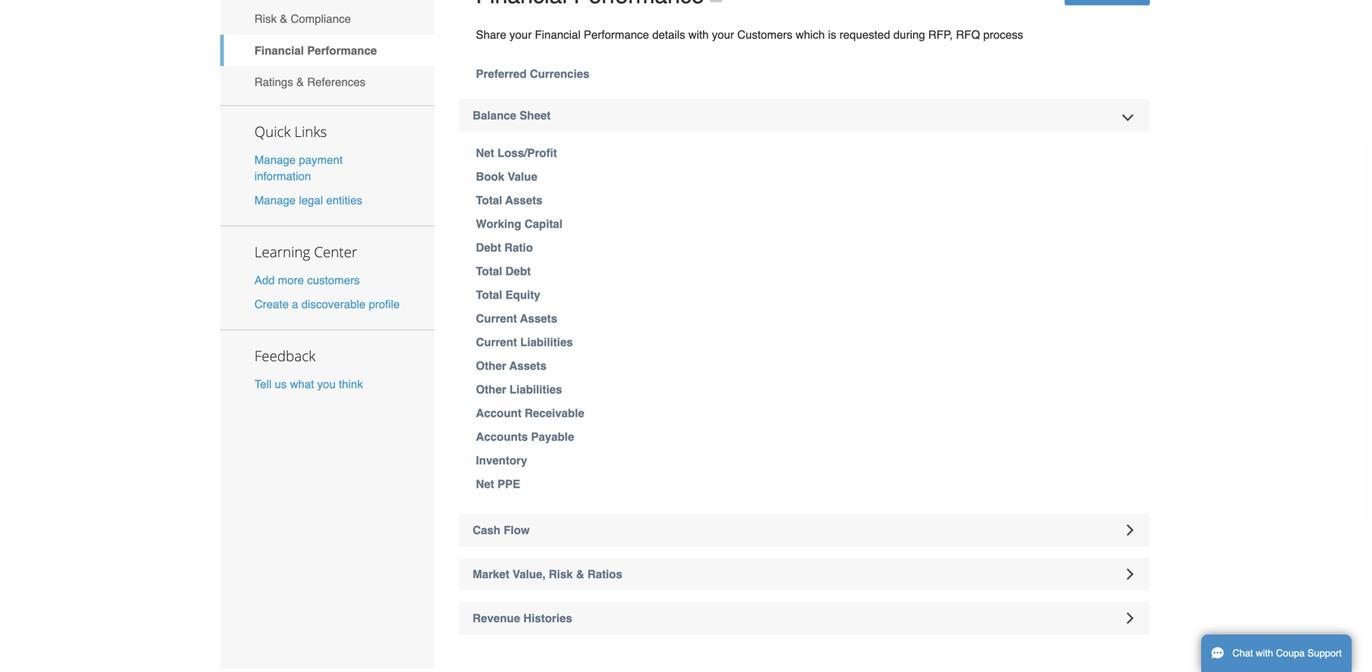 Task type: locate. For each thing, give the bounding box(es) containing it.
market
[[473, 568, 510, 581]]

1 horizontal spatial risk
[[549, 568, 573, 581]]

create a discoverable profile
[[255, 298, 400, 311]]

1 horizontal spatial your
[[712, 28, 735, 41]]

chat with coupa support button
[[1202, 635, 1352, 672]]

1 vertical spatial risk
[[549, 568, 573, 581]]

discoverable
[[302, 298, 366, 311]]

total
[[476, 194, 503, 207], [476, 265, 503, 278], [476, 288, 503, 302]]

1 horizontal spatial debt
[[506, 265, 531, 278]]

manage up information
[[255, 154, 296, 167]]

debt down the working at the top left of the page
[[476, 241, 502, 254]]

2 current from the top
[[476, 336, 517, 349]]

your
[[510, 28, 532, 41], [712, 28, 735, 41]]

1 vertical spatial performance
[[307, 44, 377, 57]]

2 vertical spatial &
[[576, 568, 585, 581]]

receivable
[[525, 407, 585, 420]]

0 vertical spatial debt
[[476, 241, 502, 254]]

net for net ppe
[[476, 478, 495, 491]]

0 horizontal spatial your
[[510, 28, 532, 41]]

0 vertical spatial current
[[476, 312, 517, 325]]

risk right value,
[[549, 568, 573, 581]]

manage inside manage payment information
[[255, 154, 296, 167]]

create
[[255, 298, 289, 311]]

1 vertical spatial &
[[297, 75, 304, 89]]

1 manage from the top
[[255, 154, 296, 167]]

balance sheet button
[[459, 99, 1151, 132]]

1 vertical spatial financial
[[255, 44, 304, 57]]

information
[[255, 170, 311, 183]]

current assets
[[476, 312, 558, 325]]

manage for manage payment information
[[255, 154, 296, 167]]

assets
[[506, 194, 543, 207], [520, 312, 558, 325], [510, 359, 547, 373]]

performance left details
[[584, 28, 650, 41]]

1 horizontal spatial performance
[[584, 28, 650, 41]]

net ppe
[[476, 478, 521, 491]]

3 total from the top
[[476, 288, 503, 302]]

2 other from the top
[[476, 383, 507, 396]]

account receivable
[[476, 407, 585, 420]]

your left customers
[[712, 28, 735, 41]]

net left ppe
[[476, 478, 495, 491]]

manage down information
[[255, 194, 296, 207]]

more
[[278, 274, 304, 287]]

& right ratings
[[297, 75, 304, 89]]

total for total debt
[[476, 265, 503, 278]]

ratios
[[588, 568, 623, 581]]

with right chat
[[1257, 648, 1274, 659]]

market value, risk & ratios button
[[459, 558, 1151, 591]]

capital
[[525, 217, 563, 231]]

1 current from the top
[[476, 312, 517, 325]]

total for total equity
[[476, 288, 503, 302]]

revenue histories button
[[459, 602, 1151, 635]]

& inside ratings & references link
[[297, 75, 304, 89]]

rfq
[[957, 28, 981, 41]]

current down total equity
[[476, 312, 517, 325]]

2 vertical spatial assets
[[510, 359, 547, 373]]

0 vertical spatial manage
[[255, 154, 296, 167]]

rfp,
[[929, 28, 953, 41]]

1 vertical spatial manage
[[255, 194, 296, 207]]

1 horizontal spatial with
[[1257, 648, 1274, 659]]

0 horizontal spatial &
[[280, 12, 288, 25]]

0 vertical spatial assets
[[506, 194, 543, 207]]

current up other assets
[[476, 336, 517, 349]]

working capital
[[476, 217, 563, 231]]

working
[[476, 217, 522, 231]]

1 horizontal spatial financial
[[535, 28, 581, 41]]

add more customers link
[[255, 274, 360, 287]]

with inside button
[[1257, 648, 1274, 659]]

assets down value
[[506, 194, 543, 207]]

liabilities
[[521, 336, 573, 349], [510, 383, 563, 396]]

0 vertical spatial risk
[[255, 12, 277, 25]]

payable
[[531, 430, 575, 444]]

compliance
[[291, 12, 351, 25]]

payment
[[299, 154, 343, 167]]

1 vertical spatial current
[[476, 336, 517, 349]]

liabilities for other liabilities
[[510, 383, 563, 396]]

with right details
[[689, 28, 709, 41]]

other
[[476, 359, 507, 373], [476, 383, 507, 396]]

0 vertical spatial liabilities
[[521, 336, 573, 349]]

references
[[307, 75, 366, 89]]

market value, risk & ratios
[[473, 568, 623, 581]]

current for current liabilities
[[476, 336, 517, 349]]

1 vertical spatial debt
[[506, 265, 531, 278]]

0 vertical spatial other
[[476, 359, 507, 373]]

cash
[[473, 524, 501, 537]]

net up book
[[476, 146, 495, 160]]

2 total from the top
[[476, 265, 503, 278]]

1 vertical spatial liabilities
[[510, 383, 563, 396]]

2 manage from the top
[[255, 194, 296, 207]]

quick links
[[255, 122, 327, 141]]

1 other from the top
[[476, 359, 507, 373]]

performance
[[584, 28, 650, 41], [307, 44, 377, 57]]

equity
[[506, 288, 541, 302]]

currencies
[[530, 67, 590, 80]]

support
[[1308, 648, 1343, 659]]

entities
[[326, 194, 363, 207]]

value,
[[513, 568, 546, 581]]

&
[[280, 12, 288, 25], [297, 75, 304, 89], [576, 568, 585, 581]]

debt
[[476, 241, 502, 254], [506, 265, 531, 278]]

2 net from the top
[[476, 478, 495, 491]]

1 vertical spatial other
[[476, 383, 507, 396]]

1 horizontal spatial &
[[297, 75, 304, 89]]

total assets
[[476, 194, 543, 207]]

0 horizontal spatial risk
[[255, 12, 277, 25]]

0 horizontal spatial with
[[689, 28, 709, 41]]

tell us what you think
[[255, 378, 363, 391]]

1 vertical spatial total
[[476, 265, 503, 278]]

debt down ratio
[[506, 265, 531, 278]]

account
[[476, 407, 522, 420]]

total down debt ratio
[[476, 265, 503, 278]]

total down book
[[476, 194, 503, 207]]

your right share
[[510, 28, 532, 41]]

1 vertical spatial assets
[[520, 312, 558, 325]]

liabilities for current liabilities
[[521, 336, 573, 349]]

& inside "risk & compliance" link
[[280, 12, 288, 25]]

2 vertical spatial total
[[476, 288, 503, 302]]

financial
[[535, 28, 581, 41], [255, 44, 304, 57]]

net
[[476, 146, 495, 160], [476, 478, 495, 491]]

financial performance link
[[220, 35, 435, 66]]

assets up current liabilities
[[520, 312, 558, 325]]

cash flow heading
[[459, 514, 1151, 547]]

add more customers
[[255, 274, 360, 287]]

0 vertical spatial &
[[280, 12, 288, 25]]

financial up currencies
[[535, 28, 581, 41]]

liabilities up "account receivable"
[[510, 383, 563, 396]]

profile
[[369, 298, 400, 311]]

total for total assets
[[476, 194, 503, 207]]

liabilities down the current assets
[[521, 336, 573, 349]]

1 vertical spatial net
[[476, 478, 495, 491]]

0 vertical spatial net
[[476, 146, 495, 160]]

1 vertical spatial with
[[1257, 648, 1274, 659]]

1 total from the top
[[476, 194, 503, 207]]

other up "other liabilities"
[[476, 359, 507, 373]]

& left ratios
[[576, 568, 585, 581]]

total down total debt
[[476, 288, 503, 302]]

ppe
[[498, 478, 521, 491]]

other up the account
[[476, 383, 507, 396]]

chat
[[1233, 648, 1254, 659]]

preferred
[[476, 67, 527, 80]]

1 your from the left
[[510, 28, 532, 41]]

& left compliance
[[280, 12, 288, 25]]

risk left compliance
[[255, 12, 277, 25]]

manage
[[255, 154, 296, 167], [255, 194, 296, 207]]

financial up ratings
[[255, 44, 304, 57]]

1 net from the top
[[476, 146, 495, 160]]

cash flow button
[[459, 514, 1151, 547]]

you
[[317, 378, 336, 391]]

assets down current liabilities
[[510, 359, 547, 373]]

performance up references
[[307, 44, 377, 57]]

current
[[476, 312, 517, 325], [476, 336, 517, 349]]

0 vertical spatial performance
[[584, 28, 650, 41]]

2 horizontal spatial &
[[576, 568, 585, 581]]

0 vertical spatial total
[[476, 194, 503, 207]]

ratings
[[255, 75, 293, 89]]

risk
[[255, 12, 277, 25], [549, 568, 573, 581]]



Task type: vqa. For each thing, say whether or not it's contained in the screenshot.
Currencies
yes



Task type: describe. For each thing, give the bounding box(es) containing it.
& inside market value, risk & ratios dropdown button
[[576, 568, 585, 581]]

revenue histories heading
[[459, 602, 1151, 635]]

other for other liabilities
[[476, 383, 507, 396]]

0 horizontal spatial performance
[[307, 44, 377, 57]]

balance
[[473, 109, 517, 122]]

tell us what you think button
[[255, 376, 363, 392]]

total debt
[[476, 265, 531, 278]]

0 vertical spatial with
[[689, 28, 709, 41]]

manage payment information
[[255, 154, 343, 183]]

0 horizontal spatial financial
[[255, 44, 304, 57]]

is
[[829, 28, 837, 41]]

links
[[295, 122, 327, 141]]

inventory
[[476, 454, 528, 467]]

0 horizontal spatial debt
[[476, 241, 502, 254]]

coupa
[[1277, 648, 1306, 659]]

share your financial performance details with your customers which is requested during rfp, rfq process
[[476, 28, 1024, 41]]

add
[[255, 274, 275, 287]]

chat with coupa support
[[1233, 648, 1343, 659]]

balance sheet heading
[[459, 99, 1151, 132]]

assets for other assets
[[510, 359, 547, 373]]

details
[[653, 28, 686, 41]]

manage legal entities link
[[255, 194, 363, 207]]

sheet
[[520, 109, 551, 122]]

book
[[476, 170, 505, 183]]

current for current assets
[[476, 312, 517, 325]]

manage for manage legal entities
[[255, 194, 296, 207]]

financial performance
[[255, 44, 377, 57]]

value
[[508, 170, 538, 183]]

us
[[275, 378, 287, 391]]

revenue histories
[[473, 612, 573, 625]]

requested
[[840, 28, 891, 41]]

ratings & references link
[[220, 66, 435, 98]]

risk & compliance link
[[220, 3, 435, 35]]

other for other assets
[[476, 359, 507, 373]]

process
[[984, 28, 1024, 41]]

which
[[796, 28, 825, 41]]

current liabilities
[[476, 336, 573, 349]]

assets for total assets
[[506, 194, 543, 207]]

other liabilities
[[476, 383, 563, 396]]

think
[[339, 378, 363, 391]]

tell
[[255, 378, 272, 391]]

market value, risk & ratios heading
[[459, 558, 1151, 591]]

preferred currencies
[[476, 67, 590, 80]]

risk & compliance
[[255, 12, 351, 25]]

learning
[[255, 242, 310, 261]]

what
[[290, 378, 314, 391]]

other assets
[[476, 359, 547, 373]]

accounts payable
[[476, 430, 575, 444]]

debt ratio
[[476, 241, 533, 254]]

center
[[314, 242, 357, 261]]

loss/profit
[[498, 146, 557, 160]]

feedback
[[255, 346, 316, 365]]

customers
[[307, 274, 360, 287]]

0 vertical spatial financial
[[535, 28, 581, 41]]

manage legal entities
[[255, 194, 363, 207]]

risk inside dropdown button
[[549, 568, 573, 581]]

book value
[[476, 170, 538, 183]]

cash flow
[[473, 524, 530, 537]]

assets for current assets
[[520, 312, 558, 325]]

revenue
[[473, 612, 521, 625]]

share
[[476, 28, 507, 41]]

& for ratings
[[297, 75, 304, 89]]

histories
[[524, 612, 573, 625]]

quick
[[255, 122, 291, 141]]

manage payment information link
[[255, 154, 343, 183]]

a
[[292, 298, 298, 311]]

total equity
[[476, 288, 541, 302]]

& for risk
[[280, 12, 288, 25]]

during
[[894, 28, 926, 41]]

ratings & references
[[255, 75, 366, 89]]

flow
[[504, 524, 530, 537]]

create a discoverable profile link
[[255, 298, 400, 311]]

learning center
[[255, 242, 357, 261]]

legal
[[299, 194, 323, 207]]

net loss/profit
[[476, 146, 557, 160]]

accounts
[[476, 430, 528, 444]]

balance sheet
[[473, 109, 551, 122]]

ratio
[[505, 241, 533, 254]]

2 your from the left
[[712, 28, 735, 41]]

net for net loss/profit
[[476, 146, 495, 160]]

customers
[[738, 28, 793, 41]]



